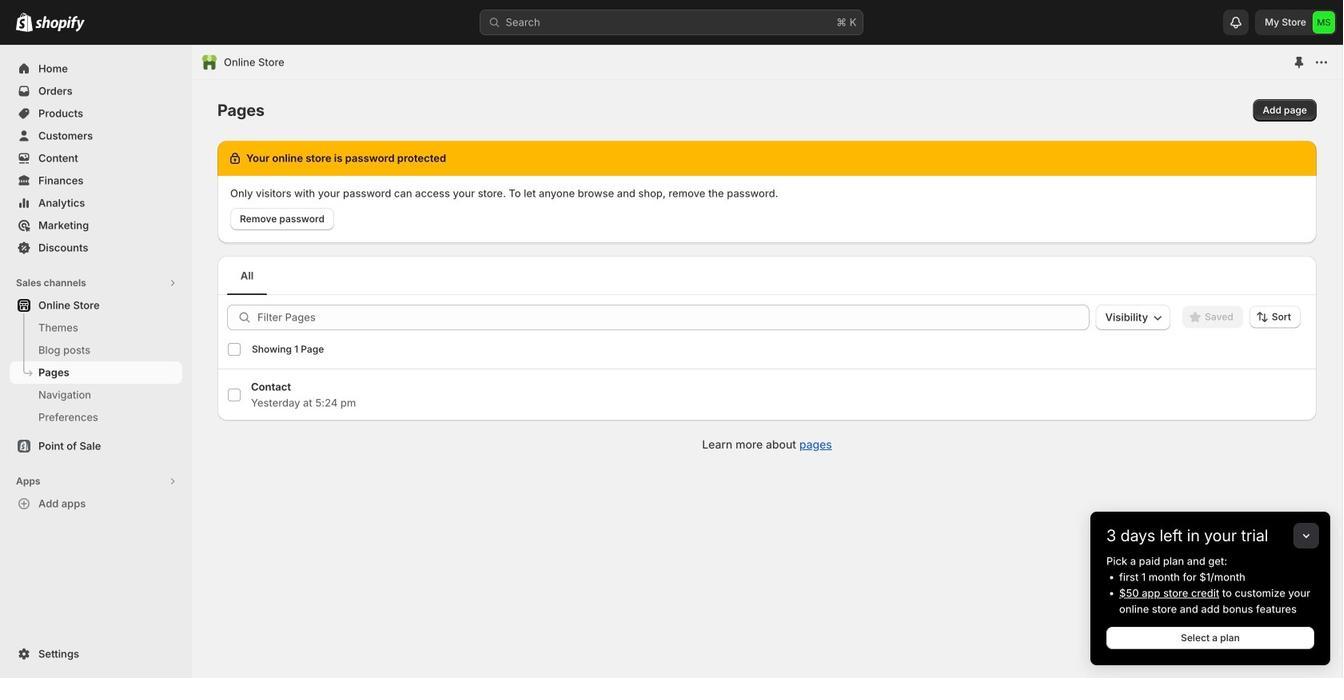 Task type: describe. For each thing, give the bounding box(es) containing it.
my store image
[[1313, 11, 1335, 34]]

online store image
[[201, 54, 217, 70]]



Task type: vqa. For each thing, say whether or not it's contained in the screenshot.
My Store image on the right top of the page
yes



Task type: locate. For each thing, give the bounding box(es) containing it.
shopify image
[[16, 13, 33, 32]]

shopify image
[[35, 16, 85, 32]]



